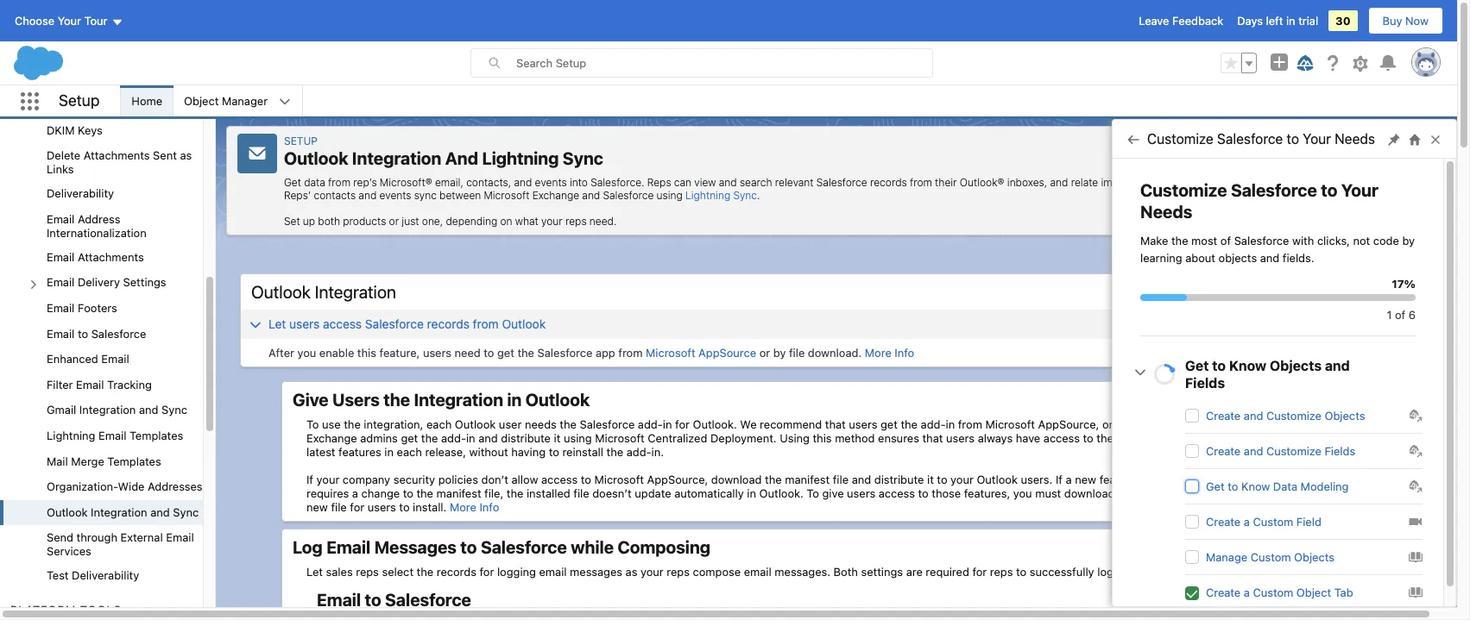 Task type: vqa. For each thing, say whether or not it's contained in the screenshot.
Contacts LINK
no



Task type: describe. For each thing, give the bounding box(es) containing it.
composing
[[618, 538, 711, 558]]

users right give
[[847, 487, 876, 501]]

about
[[1186, 251, 1216, 265]]

access inside button
[[323, 317, 362, 332]]

outlook integration
[[251, 282, 396, 302]]

of
[[1221, 234, 1232, 248]]

1 vertical spatial email to salesforce
[[317, 590, 471, 610]]

2 if from the left
[[1056, 473, 1063, 487]]

addresses
[[148, 480, 203, 494]]

don't
[[481, 473, 509, 487]]

in up user
[[507, 390, 522, 410]]

custom for field
[[1254, 516, 1294, 529]]

1 vertical spatial deliverability
[[72, 569, 139, 583]]

not
[[1354, 234, 1371, 248]]

get for get data from rep's microsoft® email, contacts, and events into salesforce. reps can view and search relevant salesforce records from their outlook® inboxes, and relate important email to salesforce records using the outlook integration
[[284, 176, 301, 189]]

give
[[823, 487, 844, 501]]

2 horizontal spatial get
[[881, 418, 898, 432]]

requires
[[307, 487, 349, 501]]

reps left need.
[[566, 215, 587, 228]]

0 horizontal spatial that
[[825, 418, 846, 432]]

1 vertical spatial or
[[760, 346, 771, 360]]

settings
[[861, 566, 903, 580]]

tracking
[[107, 378, 152, 392]]

0 vertical spatial deliverability
[[47, 187, 114, 201]]

salesforce.
[[591, 176, 645, 189]]

1 if from the left
[[307, 473, 314, 487]]

users down company
[[368, 501, 396, 515]]

send
[[47, 531, 73, 545]]

email,
[[435, 176, 464, 189]]

outlook up needs
[[526, 390, 590, 410]]

setup link
[[284, 135, 318, 148]]

relate
[[1071, 176, 1099, 189]]

in right the left
[[1287, 14, 1296, 28]]

the down the using
[[765, 473, 782, 487]]

for right required
[[973, 566, 987, 580]]

create and customize objects list item
[[1186, 399, 1423, 434]]

from inside to use the integration, each outlook user needs the salesforce add-in for outlook. we recommend that users get the add-in from microsoft appsource, or that exchange admins get the add-in and distribute it using microsoft centralized deployment. using this method ensures that users always have access to the latest features in each release, without having to reinstall the add-in.
[[958, 418, 983, 432]]

outlook up the after on the bottom left
[[251, 282, 311, 302]]

group containing dkim keys
[[0, 41, 203, 590]]

get manifest file link
[[1334, 473, 1422, 487]]

their
[[935, 176, 957, 189]]

reps'
[[284, 189, 311, 202]]

microsoft appsource link
[[646, 346, 757, 360]]

your down composing
[[641, 566, 664, 580]]

0 vertical spatial new
[[1075, 473, 1097, 487]]

the right need
[[518, 346, 535, 360]]

contacts,
[[466, 176, 511, 189]]

without
[[469, 446, 508, 459]]

file
[[1404, 473, 1422, 487]]

objects inside list item
[[1295, 551, 1335, 565]]

messages.
[[775, 566, 831, 580]]

in inside if your company security policies don't allow access to microsoft appsource, download the manifest file and distribute it to your outlook users. if a new feature requires a change to the manifest file, the installed file doesn't update automatically in outlook. to give users access to those features, you must download a new file for users to install.
[[747, 487, 757, 501]]

make
[[1141, 234, 1169, 248]]

and up products in the left top of the page
[[359, 189, 377, 202]]

customize inside "create and customize objects" "list item"
[[1267, 409, 1322, 423]]

contacts
[[314, 189, 356, 202]]

microsoft inside if your company security policies don't allow access to microsoft appsource, download the manifest file and distribute it to your outlook users. if a new feature requires a change to the manifest file, the installed file doesn't update automatically in outlook. to give users access to those features, you must download a new file for users to install.
[[595, 473, 644, 487]]

in left always at the right of page
[[946, 418, 955, 432]]

1 vertical spatial while
[[1154, 566, 1181, 580]]

0 vertical spatial needs
[[1335, 131, 1376, 147]]

1 horizontal spatial appsource
[[1275, 418, 1332, 432]]

choose your tour
[[15, 14, 108, 28]]

integration inside setup outlook integration and lightning sync
[[352, 149, 442, 168]]

text default image for create and customize fields
[[1409, 445, 1423, 459]]

from right app
[[619, 346, 643, 360]]

email up tracking
[[101, 353, 129, 366]]

records up make the most of salesforce with clicks, not code by learning about objects and fields.
[[1246, 176, 1282, 189]]

trial
[[1299, 14, 1319, 28]]

merge
[[71, 455, 104, 469]]

create a custom field list item
[[1186, 505, 1423, 541]]

0 horizontal spatial each
[[397, 446, 422, 459]]

file left the download.
[[789, 346, 805, 360]]

doesn't
[[593, 487, 632, 501]]

1 horizontal spatial each
[[427, 418, 452, 432]]

the right use
[[344, 418, 361, 432]]

1 vertical spatial your
[[1303, 131, 1332, 147]]

your inside customize salesforce to your needs
[[1342, 181, 1379, 200]]

tour
[[84, 14, 108, 28]]

more info
[[450, 501, 499, 515]]

. reps' contacts and events sync between microsoft exchange and salesforce using
[[284, 176, 1428, 202]]

as inside delete attachments sent as links
[[180, 149, 192, 163]]

0 horizontal spatial email
[[539, 566, 567, 580]]

using inside to use the integration, each outlook user needs the salesforce add-in for outlook. we recommend that users get the add-in from microsoft appsource, or that exchange admins get the add-in and distribute it using microsoft centralized deployment. using this method ensures that users always have access to the latest features in each release, without having to reinstall the add-in.
[[564, 432, 592, 446]]

by inside make the most of salesforce with clicks, not code by learning about objects and fields.
[[1403, 234, 1416, 248]]

address
[[78, 212, 120, 226]]

microsoft appsource (recommended)
[[1222, 418, 1422, 432]]

and inside button
[[1328, 593, 1347, 607]]

email to salesforce link
[[47, 327, 146, 342]]

create and customize objects link
[[1207, 409, 1366, 423]]

users left always at the right of page
[[947, 432, 975, 446]]

email down internationalization
[[47, 250, 75, 264]]

in up in.
[[663, 418, 672, 432]]

1 horizontal spatial email
[[744, 566, 772, 580]]

progress bar image
[[1141, 295, 1188, 301]]

email down enhanced email link
[[76, 378, 104, 392]]

2 horizontal spatial using
[[1285, 176, 1311, 189]]

dkim keys link
[[47, 123, 103, 138]]

gmail integration and sync
[[47, 404, 187, 417]]

exchange inside to use the integration, each outlook user needs the salesforce add-in for outlook. we recommend that users get the add-in from microsoft appsource, or that exchange admins get the add-in and distribute it using microsoft centralized deployment. using this method ensures that users always have access to the latest features in each release, without having to reinstall the add-in.
[[307, 432, 357, 446]]

get for get to know data modeling
[[1207, 480, 1225, 494]]

email down gmail integration and sync link
[[99, 429, 126, 443]]

can
[[674, 176, 692, 189]]

get for get manifest file
[[1334, 473, 1353, 487]]

create a custom object tab list item
[[1186, 576, 1423, 611]]

objects for know
[[1270, 358, 1322, 374]]

salesforce inside button
[[365, 317, 424, 332]]

email inside send through external email services
[[166, 531, 194, 545]]

email footers
[[47, 301, 117, 315]]

email footers link
[[47, 301, 117, 317]]

let for let users access salesforce records from outlook
[[269, 317, 286, 332]]

1 horizontal spatial download
[[1065, 487, 1115, 501]]

needs inside customize salesforce to your needs
[[1141, 202, 1193, 222]]

users left ensures
[[849, 418, 878, 432]]

email left footers
[[47, 301, 75, 315]]

0 horizontal spatial info
[[480, 501, 499, 515]]

appsource, inside if your company security policies don't allow access to microsoft appsource, download the manifest file and distribute it to your outlook users. if a new feature requires a change to the manifest file, the installed file doesn't update automatically in outlook. to give users access to those features, you must download a new file for users to install.
[[647, 473, 708, 487]]

this inside to use the integration, each outlook user needs the salesforce add-in for outlook. we recommend that users get the add-in from microsoft appsource, or that exchange admins get the add-in and distribute it using microsoft centralized deployment. using this method ensures that users always have access to the latest features in each release, without having to reinstall the add-in.
[[813, 432, 832, 446]]

the right the method
[[901, 418, 918, 432]]

between
[[440, 189, 481, 202]]

add- up update
[[627, 446, 652, 459]]

filter email tracking
[[47, 378, 152, 392]]

and down tracking
[[139, 404, 158, 417]]

the left policies
[[417, 487, 434, 501]]

attachments for email
[[78, 250, 144, 264]]

exchange inside . reps' contacts and events sync between microsoft exchange and salesforce using
[[533, 189, 580, 202]]

admins
[[360, 432, 398, 446]]

leave
[[1139, 14, 1170, 28]]

install.
[[413, 501, 447, 515]]

access left the those
[[879, 487, 915, 501]]

and right view
[[719, 176, 737, 189]]

users inside button
[[289, 317, 320, 332]]

fields.
[[1283, 251, 1315, 265]]

0 vertical spatial customize salesforce to your needs
[[1148, 131, 1376, 147]]

0 vertical spatial while
[[571, 538, 614, 558]]

2 horizontal spatial email
[[1151, 176, 1177, 189]]

view
[[695, 176, 716, 189]]

create and customize objects
[[1207, 409, 1366, 423]]

services
[[47, 545, 91, 559]]

both
[[318, 215, 340, 228]]

reinstall
[[563, 446, 604, 459]]

1 horizontal spatial manifest
[[785, 473, 830, 487]]

0 horizontal spatial more
[[450, 501, 477, 515]]

links
[[47, 163, 74, 176]]

external
[[121, 531, 163, 545]]

modeling
[[1301, 480, 1349, 494]]

outlook inside setup outlook integration and lightning sync
[[284, 149, 348, 168]]

in.
[[652, 446, 664, 459]]

activate
[[1282, 593, 1325, 607]]

the up feature
[[1097, 432, 1114, 446]]

using inside . reps' contacts and events sync between microsoft exchange and salesforce using
[[657, 189, 683, 202]]

customize inside customize salesforce to your needs
[[1141, 181, 1228, 200]]

your right what
[[542, 215, 563, 228]]

log
[[293, 538, 323, 558]]

let sales reps select the records for logging email messages as your reps compose email messages. both settings are required for reps to successfully log emails while composing.
[[307, 566, 1245, 580]]

text default image for create a custom object tab
[[1409, 586, 1423, 600]]

users
[[332, 390, 380, 410]]

we
[[740, 418, 757, 432]]

0 vertical spatial this
[[357, 346, 377, 360]]

data
[[304, 176, 325, 189]]

email up enhanced
[[47, 327, 75, 341]]

file,
[[485, 487, 504, 501]]

allow
[[512, 473, 538, 487]]

your down "latest"
[[317, 473, 340, 487]]

file down company
[[331, 501, 347, 515]]

1 horizontal spatial that
[[923, 432, 944, 446]]

fields inside list item
[[1325, 445, 1356, 459]]

reps down composing
[[667, 566, 690, 580]]

0 vertical spatial more
[[865, 346, 892, 360]]

email down "sales"
[[317, 590, 361, 610]]

the right needs
[[560, 418, 577, 432]]

choose your tour button
[[14, 7, 124, 35]]

access right allow
[[542, 473, 578, 487]]

and right contacts,
[[514, 176, 532, 189]]

learning
[[1141, 251, 1183, 265]]

0 horizontal spatial .
[[757, 189, 760, 202]]

company
[[343, 473, 390, 487]]

microsoft right app
[[646, 346, 696, 360]]

field
[[1297, 516, 1322, 529]]

the right file, at the bottom
[[507, 487, 524, 501]]

the left the outlook integration link
[[1314, 176, 1330, 189]]

get to know data modeling link
[[1207, 480, 1349, 494]]

email up "sales"
[[327, 538, 371, 558]]

needs
[[525, 418, 557, 432]]

1 vertical spatial as
[[626, 566, 638, 580]]

or inside to use the integration, each outlook user needs the salesforce add-in for outlook. we recommend that users get the add-in from microsoft appsource, or that exchange admins get the add-in and distribute it using microsoft centralized deployment. using this method ensures that users always have access to the latest features in each release, without having to reinstall the add-in.
[[1103, 418, 1114, 432]]

integration down need
[[414, 390, 504, 410]]

from left their
[[910, 176, 933, 189]]

test deliverability link
[[47, 569, 139, 585]]

use
[[322, 418, 341, 432]]

1 vertical spatial more info link
[[450, 501, 499, 515]]

for inside if your company security policies don't allow access to microsoft appsource, download the manifest file and distribute it to your outlook users. if a new feature requires a change to the manifest file, the installed file doesn't update automatically in outlook. to give users access to those features, you must download a new file for users to install.
[[350, 501, 365, 515]]

email up "email footers"
[[47, 276, 75, 290]]

microsoft left in.
[[595, 432, 645, 446]]

from right data
[[328, 176, 351, 189]]

manage custom objects link
[[1207, 551, 1335, 565]]

add- up in.
[[638, 418, 663, 432]]

get manifest file
[[1334, 473, 1422, 487]]

after you enable this feature, users need to get the salesforce app from microsoft appsource or by file download. more info
[[269, 346, 915, 360]]

microsoft up create and customize fields on the right bottom of page
[[1222, 418, 1271, 432]]

up
[[303, 215, 315, 228]]

outlook left integration
[[1333, 176, 1370, 189]]

for inside to use the integration, each outlook user needs the salesforce add-in for outlook. we recommend that users get the add-in from microsoft appsource, or that exchange admins get the add-in and distribute it using microsoft centralized deployment. using this method ensures that users always have access to the latest features in each release, without having to reinstall the add-in.
[[675, 418, 690, 432]]

a inside list item
[[1244, 516, 1251, 529]]

the up integration,
[[384, 390, 410, 410]]

reps right "sales"
[[356, 566, 379, 580]]

0 horizontal spatial get
[[401, 432, 418, 446]]

0 horizontal spatial by
[[774, 346, 786, 360]]

log
[[1098, 566, 1114, 580]]

records inside button
[[427, 317, 470, 332]]

microsoft inside . reps' contacts and events sync between microsoft exchange and salesforce using
[[484, 189, 530, 202]]

successfully
[[1030, 566, 1095, 580]]

and inside list item
[[1244, 445, 1264, 459]]

to inside list item
[[1228, 480, 1239, 494]]

1 vertical spatial new
[[307, 501, 328, 515]]

custom for object
[[1254, 586, 1294, 600]]

the right reinstall
[[607, 446, 624, 459]]

compose
[[693, 566, 741, 580]]

setup for setup outlook integration and lightning sync
[[284, 135, 318, 148]]

create for create and customize fields
[[1207, 445, 1241, 459]]

and left relate
[[1051, 176, 1069, 189]]

17% status
[[1141, 267, 1416, 322]]

know for objects
[[1230, 358, 1267, 374]]

logging
[[497, 566, 536, 580]]

enable
[[319, 346, 354, 360]]

let users access salesforce records from outlook
[[269, 317, 546, 332]]

1 vertical spatial customize salesforce to your needs
[[1141, 181, 1379, 222]]

create for create and customize objects
[[1207, 409, 1241, 423]]

0 horizontal spatial download
[[712, 473, 762, 487]]

0 horizontal spatial you
[[297, 346, 316, 360]]

1 horizontal spatial group
[[1221, 53, 1257, 73]]



Task type: locate. For each thing, give the bounding box(es) containing it.
0 horizontal spatial or
[[389, 215, 399, 228]]

more down policies
[[450, 501, 477, 515]]

automatically
[[675, 487, 744, 501]]

custom inside create a custom field list item
[[1254, 516, 1294, 529]]

sync inside tree item
[[173, 506, 199, 520]]

salesforce inside group
[[91, 327, 146, 341]]

create inside list item
[[1207, 586, 1241, 600]]

setup outlook integration and lightning sync
[[284, 135, 604, 168]]

file left doesn't
[[574, 487, 590, 501]]

make the most of salesforce with clicks, not code by learning about objects and fields.
[[1141, 234, 1416, 265]]

0 vertical spatial objects
[[1270, 358, 1322, 374]]

0 horizontal spatial it
[[554, 432, 561, 446]]

let inside let users access salesforce records from outlook button
[[269, 317, 286, 332]]

get left data
[[284, 176, 301, 189]]

a inside list item
[[1244, 586, 1251, 600]]

0 vertical spatial outlook.
[[693, 418, 737, 432]]

to left give
[[807, 487, 820, 501]]

3 create from the top
[[1207, 516, 1241, 529]]

0 vertical spatial more info link
[[865, 346, 915, 360]]

.
[[1425, 176, 1428, 189], [757, 189, 760, 202]]

salesforce inside customize salesforce to your needs
[[1231, 181, 1318, 200]]

text default image inside create a custom object tab list item
[[1409, 586, 1423, 600]]

Search Setup text field
[[516, 49, 933, 77]]

1 text default image from the top
[[1409, 445, 1423, 459]]

objects up create and customize fields list item
[[1325, 409, 1366, 423]]

create for create a custom object tab
[[1207, 586, 1241, 600]]

in down integration,
[[385, 446, 394, 459]]

1 vertical spatial exchange
[[307, 432, 357, 446]]

0 vertical spatial let
[[269, 317, 286, 332]]

records down messages
[[437, 566, 477, 580]]

lightning inside lightning email templates link
[[47, 429, 95, 443]]

outlook inside button
[[502, 317, 546, 332]]

object inside list item
[[1297, 586, 1332, 600]]

using
[[780, 432, 810, 446]]

outlook
[[284, 149, 348, 168], [1333, 176, 1370, 189], [251, 282, 311, 302], [502, 317, 546, 332], [526, 390, 590, 410], [455, 418, 496, 432], [977, 473, 1018, 487], [47, 506, 88, 520]]

to inside get to know objects and fields
[[1213, 358, 1226, 374]]

file
[[789, 346, 805, 360], [833, 473, 849, 487], [574, 487, 590, 501], [331, 501, 347, 515]]

or left just
[[389, 215, 399, 228]]

while right 'emails'
[[1154, 566, 1181, 580]]

outlook®
[[960, 176, 1005, 189]]

customize salesforce to your needs
[[1148, 131, 1376, 147], [1141, 181, 1379, 222]]

if down "latest"
[[307, 473, 314, 487]]

text default image inside create a custom field list item
[[1409, 516, 1423, 529]]

and inside make the most of salesforce with clicks, not code by learning about objects and fields.
[[1261, 251, 1280, 265]]

to inside group
[[78, 327, 88, 341]]

1 horizontal spatial you
[[1014, 487, 1033, 501]]

1 vertical spatial custom
[[1251, 551, 1292, 565]]

email
[[47, 212, 75, 226], [47, 250, 75, 264], [47, 276, 75, 290], [47, 301, 75, 315], [47, 327, 75, 341], [101, 353, 129, 366], [76, 378, 104, 392], [99, 429, 126, 443], [166, 531, 194, 545], [327, 538, 371, 558], [317, 590, 361, 610]]

1 vertical spatial info
[[480, 501, 499, 515]]

1 vertical spatial objects
[[1325, 409, 1366, 423]]

1 horizontal spatial events
[[535, 176, 567, 189]]

test
[[47, 569, 69, 583]]

records left their
[[870, 176, 907, 189]]

manage
[[1207, 551, 1248, 565]]

your left users.
[[951, 473, 974, 487]]

0 horizontal spatial manifest
[[437, 487, 482, 501]]

delete attachments sent as links
[[47, 149, 192, 176]]

clicks,
[[1318, 234, 1351, 248]]

outlook. inside if your company security policies don't allow access to microsoft appsource, download the manifest file and distribute it to your outlook users. if a new feature requires a change to the manifest file, the installed file doesn't update automatically in outlook. to give users access to those features, you must download a new file for users to install.
[[760, 487, 804, 501]]

get inside get to know objects and fields
[[1186, 358, 1209, 374]]

you right the after on the bottom left
[[297, 346, 316, 360]]

2 create from the top
[[1207, 445, 1241, 459]]

manifest
[[785, 473, 830, 487], [437, 487, 482, 501]]

test deliverability
[[47, 569, 139, 583]]

and up "create and customize objects" "list item"
[[1326, 358, 1351, 374]]

and up get to know data modeling
[[1244, 445, 1264, 459]]

as right the 'messages'
[[626, 566, 638, 580]]

for
[[675, 418, 690, 432], [350, 501, 365, 515], [480, 566, 494, 580], [973, 566, 987, 580]]

1 horizontal spatial fields
[[1325, 445, 1356, 459]]

file down the method
[[833, 473, 849, 487]]

0 vertical spatial each
[[427, 418, 452, 432]]

email to salesforce inside group
[[47, 327, 146, 341]]

download.
[[808, 346, 862, 360]]

create down get to know objects and fields
[[1207, 409, 1241, 423]]

1 horizontal spatial your
[[1303, 131, 1332, 147]]

outlook integration and sync link
[[47, 506, 199, 521]]

let
[[269, 317, 286, 332], [307, 566, 323, 580]]

in left user
[[466, 432, 476, 446]]

0 vertical spatial or
[[389, 215, 399, 228]]

fields
[[1186, 376, 1226, 391], [1325, 445, 1356, 459]]

lightning up contacts,
[[482, 149, 559, 168]]

get inside list item
[[1207, 480, 1225, 494]]

a
[[1066, 473, 1072, 487], [352, 487, 358, 501], [1118, 487, 1125, 501], [1244, 516, 1251, 529], [1244, 586, 1251, 600]]

objects inside get to know objects and fields
[[1270, 358, 1322, 374]]

0 vertical spatial appsource,
[[1039, 418, 1100, 432]]

group
[[0, 41, 203, 590], [1221, 53, 1257, 73]]

have
[[1016, 432, 1041, 446]]

1 horizontal spatial info
[[895, 346, 915, 360]]

0 horizontal spatial email to salesforce
[[47, 327, 146, 341]]

reps right required
[[990, 566, 1013, 580]]

and
[[514, 176, 532, 189], [719, 176, 737, 189], [1051, 176, 1069, 189], [359, 189, 377, 202], [582, 189, 600, 202], [1261, 251, 1280, 265], [1326, 358, 1351, 374], [139, 404, 158, 417], [1244, 409, 1264, 423], [479, 432, 498, 446], [1244, 445, 1264, 459], [852, 473, 872, 487], [150, 506, 170, 520], [1328, 593, 1347, 607]]

0 vertical spatial info
[[895, 346, 915, 360]]

events up just
[[380, 189, 412, 202]]

1 vertical spatial appsource,
[[647, 473, 708, 487]]

and inside if your company security policies don't allow access to microsoft appsource, download the manifest file and distribute it to your outlook users. if a new feature requires a change to the manifest file, the installed file doesn't update automatically in outlook. to give users access to those features, you must download a new file for users to install.
[[852, 473, 872, 487]]

filter email tracking link
[[47, 378, 152, 393]]

4 create from the top
[[1207, 586, 1241, 600]]

for down company
[[350, 501, 365, 515]]

1 vertical spatial text default image
[[1409, 586, 1423, 600]]

integration for outlook integration
[[315, 282, 396, 302]]

the down messages
[[417, 566, 434, 580]]

to inside to use the integration, each outlook user needs the salesforce add-in for outlook. we recommend that users get the add-in from microsoft appsource, or that exchange admins get the add-in and distribute it using microsoft centralized deployment. using this method ensures that users always have access to the latest features in each release, without having to reinstall the add-in.
[[307, 418, 319, 432]]

download
[[712, 473, 762, 487], [1065, 487, 1115, 501]]

lightning left search
[[686, 189, 731, 202]]

it
[[554, 432, 561, 446], [928, 473, 934, 487]]

salesforce inside to use the integration, each outlook user needs the salesforce add-in for outlook. we recommend that users get the add-in from microsoft appsource, or that exchange admins get the add-in and distribute it using microsoft centralized deployment. using this method ensures that users always have access to the latest features in each release, without having to reinstall the add-in.
[[580, 418, 635, 432]]

3 text default image from the top
[[1409, 516, 1423, 529]]

text default image for create and customize objects
[[1409, 409, 1423, 423]]

exchange down "give"
[[307, 432, 357, 446]]

microsoft up the on at left
[[484, 189, 530, 202]]

the inside make the most of salesforce with clicks, not code by learning about objects and fields.
[[1172, 234, 1189, 248]]

salesforce inside . reps' contacts and events sync between microsoft exchange and salesforce using
[[603, 189, 654, 202]]

1 vertical spatial lightning
[[686, 189, 731, 202]]

templates up wide
[[107, 455, 161, 469]]

1 vertical spatial appsource
[[1275, 418, 1332, 432]]

mail
[[47, 455, 68, 469]]

create inside "list item"
[[1207, 409, 1241, 423]]

create a custom field button
[[1207, 516, 1322, 529]]

1 horizontal spatial using
[[657, 189, 683, 202]]

depending
[[446, 215, 498, 228]]

get up "create a custom field"
[[1207, 480, 1225, 494]]

2 text default image from the top
[[1409, 586, 1423, 600]]

objects for customize
[[1325, 409, 1366, 423]]

2 horizontal spatial that
[[1117, 418, 1137, 432]]

1 vertical spatial let
[[307, 566, 323, 580]]

1 vertical spatial each
[[397, 446, 422, 459]]

add- right ensures
[[921, 418, 946, 432]]

manage custom objects list item
[[1186, 541, 1423, 576]]

integration
[[1373, 176, 1425, 189]]

on
[[500, 215, 513, 228]]

text default image
[[1409, 445, 1423, 459], [1409, 480, 1423, 494], [1409, 516, 1423, 529], [1409, 551, 1423, 565]]

delete
[[47, 149, 80, 163]]

lightning for lightning sync .
[[686, 189, 731, 202]]

from inside button
[[473, 317, 499, 332]]

it inside to use the integration, each outlook user needs the salesforce add-in for outlook. we recommend that users get the add-in from microsoft appsource, or that exchange admins get the add-in and distribute it using microsoft centralized deployment. using this method ensures that users always have access to the latest features in each release, without having to reinstall the add-in.
[[554, 432, 561, 446]]

distribute inside to use the integration, each outlook user needs the salesforce add-in for outlook. we recommend that users get the add-in from microsoft appsource, or that exchange admins get the add-in and distribute it using microsoft centralized deployment. using this method ensures that users always have access to the latest features in each release, without having to reinstall the add-in.
[[501, 432, 551, 446]]

0 horizontal spatial this
[[357, 346, 377, 360]]

lightning email templates
[[47, 429, 183, 443]]

distribute up allow
[[501, 432, 551, 446]]

events inside . reps' contacts and events sync between microsoft exchange and salesforce using
[[380, 189, 412, 202]]

notify
[[1350, 593, 1382, 607]]

1 horizontal spatial lightning
[[482, 149, 559, 168]]

integration up microsoft®
[[352, 149, 442, 168]]

to inside if your company security policies don't allow access to microsoft appsource, download the manifest file and distribute it to your outlook users. if a new feature requires a change to the manifest file, the installed file doesn't update automatically in outlook. to give users access to those features, you must download a new file for users to install.
[[807, 487, 820, 501]]

create and customize fields list item
[[1186, 434, 1423, 470]]

0 vertical spatial you
[[297, 346, 316, 360]]

0 horizontal spatial events
[[380, 189, 412, 202]]

you left must
[[1014, 487, 1033, 501]]

get right need
[[497, 346, 515, 360]]

important
[[1102, 176, 1148, 189]]

know for data
[[1242, 480, 1271, 494]]

while up the 'messages'
[[571, 538, 614, 558]]

get right admins
[[401, 432, 418, 446]]

products
[[343, 215, 386, 228]]

leave feedback link
[[1139, 14, 1224, 28]]

1 horizontal spatial or
[[760, 346, 771, 360]]

that
[[825, 418, 846, 432], [1117, 418, 1137, 432], [923, 432, 944, 446]]

1 vertical spatial fields
[[1325, 445, 1356, 459]]

know inside get to know objects and fields
[[1230, 358, 1267, 374]]

microsoft up users.
[[986, 418, 1036, 432]]

text default image inside get to know data modeling list item
[[1409, 480, 1423, 494]]

objects inside "list item"
[[1325, 409, 1366, 423]]

create and customize fields link
[[1207, 445, 1356, 459]]

1 vertical spatial distribute
[[875, 473, 925, 487]]

sync inside setup outlook integration and lightning sync
[[563, 149, 604, 168]]

enhanced email
[[47, 353, 129, 366]]

custom down the manage custom objects
[[1254, 586, 1294, 600]]

activate and notify reps button
[[1282, 586, 1412, 614]]

setup inside setup outlook integration and lightning sync
[[284, 135, 318, 148]]

progress bar
[[1155, 364, 1175, 385]]

1 vertical spatial know
[[1242, 480, 1271, 494]]

know inside get to know data modeling list item
[[1242, 480, 1271, 494]]

let for let sales reps select the records for logging email messages as your reps compose email messages. both settings are required for reps to successfully log emails while composing.
[[307, 566, 323, 580]]

1 horizontal spatial if
[[1056, 473, 1063, 487]]

outlook left users.
[[977, 473, 1018, 487]]

1 horizontal spatial as
[[626, 566, 638, 580]]

2 vertical spatial your
[[1342, 181, 1379, 200]]

this right the using
[[813, 432, 832, 446]]

sync
[[563, 149, 604, 168], [734, 189, 757, 202], [162, 404, 187, 417], [173, 506, 199, 520]]

objects
[[1219, 251, 1258, 265]]

text default image
[[1409, 409, 1423, 423], [1409, 586, 1423, 600]]

microsoft down reinstall
[[595, 473, 644, 487]]

access inside to use the integration, each outlook user needs the salesforce add-in for outlook. we recommend that users get the add-in from microsoft appsource, or that exchange admins get the add-in and distribute it using microsoft centralized deployment. using this method ensures that users always have access to the latest features in each release, without having to reinstall the add-in.
[[1044, 432, 1080, 446]]

progress bar progress bar
[[1141, 295, 1416, 301]]

lightning sync .
[[686, 189, 760, 202]]

data
[[1274, 480, 1298, 494]]

setup for setup
[[59, 91, 100, 109]]

let users access salesforce records from outlook button
[[249, 311, 547, 339]]

this right enable at the left of the page
[[357, 346, 377, 360]]

create and customize fields
[[1207, 445, 1356, 459]]

that right the using
[[825, 418, 846, 432]]

to left use
[[307, 418, 319, 432]]

you
[[297, 346, 316, 360], [1014, 487, 1033, 501]]

platform
[[10, 604, 76, 617]]

log email messages to salesforce while composing
[[293, 538, 711, 558]]

0 horizontal spatial object
[[184, 94, 219, 108]]

1 vertical spatial it
[[928, 473, 934, 487]]

0 horizontal spatial exchange
[[307, 432, 357, 446]]

2 vertical spatial custom
[[1254, 586, 1294, 600]]

1 vertical spatial attachments
[[78, 250, 144, 264]]

lightning inside setup outlook integration and lightning sync
[[482, 149, 559, 168]]

customize
[[1148, 131, 1214, 147], [1141, 181, 1228, 200], [1267, 409, 1322, 423], [1267, 445, 1322, 459]]

templates for mail merge templates
[[107, 455, 161, 469]]

and inside tree item
[[150, 506, 170, 520]]

outlook. inside to use the integration, each outlook user needs the salesforce add-in for outlook. we recommend that users get the add-in from microsoft appsource, or that exchange admins get the add-in and distribute it using microsoft centralized deployment. using this method ensures that users always have access to the latest features in each release, without having to reinstall the add-in.
[[693, 418, 737, 432]]

appsource, up users.
[[1039, 418, 1100, 432]]

0 horizontal spatial appsource,
[[647, 473, 708, 487]]

in right "automatically"
[[747, 487, 757, 501]]

and right give
[[852, 473, 872, 487]]

get
[[497, 346, 515, 360], [881, 418, 898, 432], [401, 432, 418, 446]]

text default image for manage custom objects
[[1409, 551, 1423, 565]]

1 horizontal spatial appsource,
[[1039, 418, 1100, 432]]

your inside popup button
[[58, 14, 81, 28]]

as
[[180, 149, 192, 163], [626, 566, 638, 580]]

custom inside create a custom object tab list item
[[1254, 586, 1294, 600]]

for down log email messages to salesforce while composing
[[480, 566, 494, 580]]

0 vertical spatial appsource
[[699, 346, 757, 360]]

get for get to know objects and fields
[[1186, 358, 1209, 374]]

text default image for get to know data modeling
[[1409, 480, 1423, 494]]

0 vertical spatial lightning
[[482, 149, 559, 168]]

integration up let users access salesforce records from outlook button
[[315, 282, 396, 302]]

buy
[[1383, 14, 1403, 28]]

you inside if your company security policies don't allow access to microsoft appsource, download the manifest file and distribute it to your outlook users. if a new feature requires a change to the manifest file, the installed file doesn't update automatically in outlook. to give users access to those features, you must download a new file for users to install.
[[1014, 487, 1033, 501]]

lightning for lightning email templates
[[47, 429, 95, 443]]

new left feature
[[1075, 473, 1097, 487]]

add- left without
[[441, 432, 466, 446]]

1 vertical spatial to
[[807, 487, 820, 501]]

integration inside gmail integration and sync link
[[79, 404, 136, 417]]

objects down field
[[1295, 551, 1335, 565]]

send through external email services
[[47, 531, 194, 559]]

0 vertical spatial as
[[180, 149, 192, 163]]

0 horizontal spatial using
[[564, 432, 592, 446]]

create down composing.
[[1207, 586, 1241, 600]]

reps inside button
[[1385, 593, 1411, 607]]

1 vertical spatial this
[[813, 432, 832, 446]]

attachments for delete
[[84, 149, 150, 163]]

feature
[[1100, 473, 1137, 487]]

sync up the 'lightning email templates'
[[162, 404, 187, 417]]

1 horizontal spatial by
[[1403, 234, 1416, 248]]

0 vertical spatial object
[[184, 94, 219, 108]]

0 vertical spatial your
[[58, 14, 81, 28]]

manage custom objects
[[1207, 551, 1335, 565]]

distribute down ensures
[[875, 473, 925, 487]]

microsoft
[[484, 189, 530, 202], [646, 346, 696, 360], [986, 418, 1036, 432], [1222, 418, 1271, 432], [595, 432, 645, 446], [595, 473, 644, 487]]

2 text default image from the top
[[1409, 480, 1423, 494]]

1 horizontal spatial while
[[1154, 566, 1181, 580]]

0 vertical spatial reps
[[648, 176, 672, 189]]

outlook inside tree item
[[47, 506, 88, 520]]

1 vertical spatial by
[[774, 346, 786, 360]]

and inside get to know objects and fields
[[1326, 358, 1351, 374]]

objects
[[1270, 358, 1322, 374], [1325, 409, 1366, 423], [1295, 551, 1335, 565]]

outlook up send
[[47, 506, 88, 520]]

1 text default image from the top
[[1409, 409, 1423, 423]]

1 horizontal spatial outlook.
[[760, 487, 804, 501]]

attachments down the keys
[[84, 149, 150, 163]]

access
[[323, 317, 362, 332], [1044, 432, 1080, 446], [542, 473, 578, 487], [879, 487, 915, 501]]

know left data on the right bottom of the page
[[1242, 480, 1271, 494]]

0 vertical spatial to
[[307, 418, 319, 432]]

your
[[58, 14, 81, 28], [1303, 131, 1332, 147], [1342, 181, 1379, 200]]

enhanced email link
[[47, 353, 129, 368]]

1 horizontal spatial reps
[[1385, 593, 1411, 607]]

always
[[978, 432, 1013, 446]]

outlook down setup link
[[284, 149, 348, 168]]

email
[[1151, 176, 1177, 189], [539, 566, 567, 580], [744, 566, 772, 580]]

1 create from the top
[[1207, 409, 1241, 423]]

0 vertical spatial text default image
[[1409, 409, 1423, 423]]

fields inside get to know objects and fields
[[1186, 376, 1226, 391]]

security
[[394, 473, 435, 487]]

users left need
[[423, 346, 452, 360]]

and inside "list item"
[[1244, 409, 1264, 423]]

text default image inside create and customize fields list item
[[1409, 445, 1423, 459]]

4 text default image from the top
[[1409, 551, 1423, 565]]

text default image inside "create and customize objects" "list item"
[[1409, 409, 1423, 423]]

1 horizontal spatial exchange
[[533, 189, 580, 202]]

inboxes,
[[1008, 176, 1048, 189]]

0 horizontal spatial outlook.
[[693, 418, 737, 432]]

create for create a custom field
[[1207, 516, 1241, 529]]

the down give users the integration in outlook
[[421, 432, 438, 446]]

1 vertical spatial templates
[[107, 455, 161, 469]]

0 vertical spatial exchange
[[533, 189, 580, 202]]

attachments up 'email delivery settings'
[[78, 250, 144, 264]]

salesforce inside make the most of salesforce with clicks, not code by learning about objects and fields.
[[1235, 234, 1290, 248]]

0 vertical spatial templates
[[130, 429, 183, 443]]

access right have
[[1044, 432, 1080, 446]]

download down deployment.
[[712, 473, 762, 487]]

search
[[740, 176, 773, 189]]

email to salesforce
[[47, 327, 146, 341], [317, 590, 471, 610]]

more info link right the download.
[[865, 346, 915, 360]]

using
[[1285, 176, 1311, 189], [657, 189, 683, 202], [564, 432, 592, 446]]

settings
[[123, 276, 166, 290]]

integration down organization-wide addresses link
[[91, 506, 147, 520]]

integration for gmail integration and sync
[[79, 404, 136, 417]]

0 horizontal spatial if
[[307, 473, 314, 487]]

1 horizontal spatial new
[[1075, 473, 1097, 487]]

tab
[[1335, 586, 1354, 600]]

salesforce
[[1218, 131, 1284, 147], [817, 176, 868, 189], [1192, 176, 1243, 189], [1231, 181, 1318, 200], [603, 189, 654, 202], [1235, 234, 1290, 248], [365, 317, 424, 332], [91, 327, 146, 341], [538, 346, 593, 360], [580, 418, 635, 432], [481, 538, 567, 558], [385, 590, 471, 610]]

email right the compose
[[744, 566, 772, 580]]

0 vertical spatial know
[[1230, 358, 1267, 374]]

integration for outlook integration and sync
[[91, 506, 147, 520]]

it inside if your company security policies don't allow access to microsoft appsource, download the manifest file and distribute it to your outlook users. if a new feature requires a change to the manifest file, the installed file doesn't update automatically in outlook. to give users access to those features, you must download a new file for users to install.
[[928, 473, 934, 487]]

custom inside manage custom objects list item
[[1251, 551, 1292, 565]]

sync right view
[[734, 189, 757, 202]]

outlook inside to use the integration, each outlook user needs the salesforce add-in for outlook. we recommend that users get the add-in from microsoft appsource, or that exchange admins get the add-in and distribute it using microsoft centralized deployment. using this method ensures that users always have access to the latest features in each release, without having to reinstall the add-in.
[[455, 418, 496, 432]]

to
[[307, 418, 319, 432], [807, 487, 820, 501]]

and down addresses
[[150, 506, 170, 520]]

0 vertical spatial fields
[[1186, 376, 1226, 391]]

that up feature
[[1117, 418, 1137, 432]]

policies
[[438, 473, 478, 487]]

email inside email address internationalization
[[47, 212, 75, 226]]

(recommended)
[[1335, 418, 1422, 432]]

and inside to use the integration, each outlook user needs the salesforce add-in for outlook. we recommend that users get the add-in from microsoft appsource, or that exchange admins get the add-in and distribute it using microsoft centralized deployment. using this method ensures that users always have access to the latest features in each release, without having to reinstall the add-in.
[[479, 432, 498, 446]]

and up need.
[[582, 189, 600, 202]]

appsource, inside to use the integration, each outlook user needs the salesforce add-in for outlook. we recommend that users get the add-in from microsoft appsource, or that exchange admins get the add-in and distribute it using microsoft centralized deployment. using this method ensures that users always have access to the latest features in each release, without having to reinstall the add-in.
[[1039, 418, 1100, 432]]

lightning email templates link
[[47, 429, 183, 444]]

0 horizontal spatial reps
[[648, 176, 672, 189]]

0 vertical spatial custom
[[1254, 516, 1294, 529]]

0 horizontal spatial needs
[[1141, 202, 1193, 222]]

attachments inside delete attachments sent as links
[[84, 149, 150, 163]]

customize inside create and customize fields list item
[[1267, 445, 1322, 459]]

from left have
[[958, 418, 983, 432]]

delivery
[[78, 276, 120, 290]]

1 horizontal spatial distribute
[[875, 473, 925, 487]]

text default image inside manage custom objects list item
[[1409, 551, 1423, 565]]

outlook integration link
[[1333, 176, 1425, 189]]

integration inside outlook integration and sync link
[[91, 506, 147, 520]]

1 horizontal spatial to
[[807, 487, 820, 501]]

. inside . reps' contacts and events sync between microsoft exchange and salesforce using
[[1425, 176, 1428, 189]]

1 horizontal spatial get
[[497, 346, 515, 360]]

templates for lightning email templates
[[130, 429, 183, 443]]

0 vertical spatial it
[[554, 432, 561, 446]]

deployment.
[[711, 432, 777, 446]]

into
[[570, 176, 588, 189]]

email right logging
[[539, 566, 567, 580]]

distribute inside if your company security policies don't allow access to microsoft appsource, download the manifest file and distribute it to your outlook users. if a new feature requires a change to the manifest file, the installed file doesn't update automatically in outlook. to give users access to those features, you must download a new file for users to install.
[[875, 473, 925, 487]]

app
[[596, 346, 616, 360]]

outlook inside if your company security policies don't allow access to microsoft appsource, download the manifest file and distribute it to your outlook users. if a new feature requires a change to the manifest file, the installed file doesn't update automatically in outlook. to give users access to those features, you must download a new file for users to install.
[[977, 473, 1018, 487]]

user
[[499, 418, 522, 432]]

manifest left file, at the bottom
[[437, 487, 482, 501]]

2 horizontal spatial lightning
[[686, 189, 731, 202]]

1 horizontal spatial needs
[[1335, 131, 1376, 147]]

gmail
[[47, 404, 76, 417]]

outlook. left give
[[760, 487, 804, 501]]

deliverability down send through external email services
[[72, 569, 139, 583]]

new up the log
[[307, 501, 328, 515]]

integration
[[352, 149, 442, 168], [315, 282, 396, 302], [414, 390, 504, 410], [79, 404, 136, 417], [91, 506, 147, 520]]

1 horizontal spatial let
[[307, 566, 323, 580]]

download right must
[[1065, 487, 1115, 501]]

organization-
[[47, 480, 118, 494]]

get to know data modeling list item
[[1186, 470, 1423, 505]]

outlook integration and sync tree item
[[0, 501, 203, 526]]



